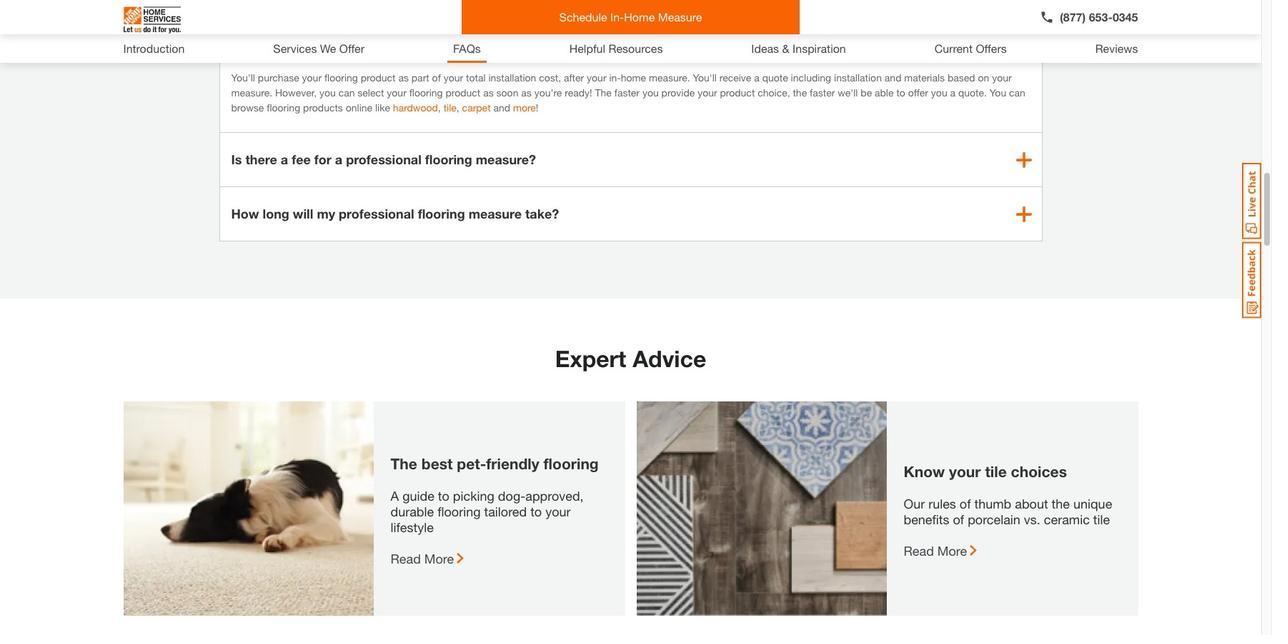 Task type: describe. For each thing, give the bounding box(es) containing it.
porcelain
[[968, 512, 1021, 528]]

live chat image
[[1243, 163, 1262, 240]]

in- inside the you'll purchase your flooring product as part of your total installation cost, after your in-home measure. you'll receive a quote including installation and materials based on your measure. however, you can select your flooring product as soon as you're ready! the faster you provide your product choice, the faster we'll be able to offer you a quote. you can browse flooring products online like
[[610, 72, 621, 84]]

tile link
[[444, 102, 457, 114]]

0 horizontal spatial in-
[[558, 35, 574, 51]]

flooring down part
[[409, 87, 443, 99]]

fee
[[292, 152, 311, 167]]

rules
[[929, 496, 957, 512]]

current offers
[[935, 41, 1007, 55]]

more link
[[513, 102, 536, 114]]

(877) 653-0345 link
[[1040, 9, 1139, 26]]

1 installation from the left
[[489, 72, 536, 84]]

more
[[513, 102, 536, 114]]

materials
[[905, 72, 945, 84]]

my for do i purchase my flooring product before or after my in-home measure?
[[320, 35, 339, 51]]

0345
[[1113, 10, 1139, 24]]

advice
[[633, 345, 707, 373]]

inspiration
[[793, 41, 846, 55]]

2 you'll from the left
[[693, 72, 717, 84]]

carpet link
[[462, 102, 491, 114]]

ceramic
[[1045, 512, 1090, 528]]

2 installation from the left
[[834, 72, 882, 84]]

helpful resources
[[570, 41, 663, 55]]

1 horizontal spatial as
[[483, 87, 494, 99]]

approved,
[[526, 488, 584, 504]]

my for how long will my professional flooring measure take?
[[317, 206, 335, 222]]

a right 'for'
[[335, 152, 343, 167]]

know your tile choices
[[904, 463, 1067, 481]]

more for your
[[938, 543, 968, 559]]

your inside a guide to picking dog-approved, durable flooring tailored to your lifestyle
[[546, 504, 571, 520]]

provide
[[662, 87, 695, 99]]

product down receive
[[720, 87, 755, 99]]

choice,
[[758, 87, 790, 99]]

the inside the you'll purchase your flooring product as part of your total installation cost, after your in-home measure. you'll receive a quote including installation and materials based on your measure. however, you can select your flooring product as soon as you're ready! the faster you provide your product choice, the faster we'll be able to offer you a quote. you can browse flooring products online like
[[595, 87, 612, 99]]

thumb
[[975, 496, 1012, 512]]

0 horizontal spatial as
[[399, 72, 409, 84]]

offer
[[339, 41, 365, 55]]

reviews
[[1096, 41, 1139, 55]]

blue and white tile; orange tile icon image
[[637, 402, 887, 616]]

friendly
[[486, 455, 540, 473]]

soon
[[497, 87, 519, 99]]

hardwood , tile , carpet and more !
[[393, 102, 539, 114]]

the best pet-friendly flooring
[[391, 455, 599, 473]]

benefits
[[904, 512, 950, 528]]

the inside our rules of thumb about the unique benefits of porcelain vs. ceramic tile
[[1052, 496, 1070, 512]]

i
[[252, 35, 256, 51]]

choices
[[1011, 463, 1067, 481]]

your up ready!
[[587, 72, 607, 84]]

2 can from the left
[[1010, 87, 1026, 99]]

about
[[1015, 496, 1049, 512]]

purchase inside the you'll purchase your flooring product as part of your total installation cost, after your in-home measure. you'll receive a quote including installation and materials based on your measure. however, you can select your flooring product as soon as you're ready! the faster you provide your product choice, the faster we'll be able to offer you a quote. you can browse flooring products online like
[[258, 72, 299, 84]]

!
[[536, 102, 539, 114]]

read more for know
[[904, 543, 968, 559]]

faqs
[[453, 41, 481, 55]]

services
[[273, 41, 317, 55]]

best
[[422, 455, 453, 473]]

a left the quote
[[755, 72, 760, 84]]

there
[[246, 152, 277, 167]]

resources
[[609, 41, 663, 55]]

quote.
[[959, 87, 987, 99]]

(877) 653-0345
[[1060, 10, 1139, 24]]

flooring down offer
[[325, 72, 358, 84]]

expert
[[555, 345, 627, 373]]

like
[[375, 102, 390, 114]]

is
[[231, 152, 242, 167]]

your up 'rules'
[[950, 463, 981, 481]]

is there a fee for a professional flooring measure?
[[231, 152, 536, 167]]

1 vertical spatial the
[[391, 455, 418, 473]]

do it for you logo image
[[123, 1, 181, 39]]

0 horizontal spatial after
[[504, 35, 533, 51]]

offer
[[909, 87, 929, 99]]

browse
[[231, 102, 264, 114]]

tile for choices
[[986, 463, 1007, 481]]

a left the fee
[[281, 152, 288, 167]]

our
[[904, 496, 925, 512]]

1 vertical spatial and
[[494, 102, 511, 114]]

home inside the you'll purchase your flooring product as part of your total installation cost, after your in-home measure. you'll receive a quote including installation and materials based on your measure. however, you can select your flooring product as soon as you're ready! the faster you provide your product choice, the faster we'll be able to offer you a quote. you can browse flooring products online like
[[621, 72, 646, 84]]

(877)
[[1060, 10, 1086, 24]]

total
[[466, 72, 486, 84]]

able
[[875, 87, 894, 99]]

a
[[391, 488, 399, 504]]

services we offer
[[273, 41, 365, 55]]

receive
[[720, 72, 752, 84]]

of right 'rules'
[[960, 496, 971, 512]]

flooring down however,
[[267, 102, 300, 114]]

dog-
[[498, 488, 526, 504]]

1 vertical spatial measure?
[[476, 152, 536, 167]]

vs.
[[1024, 512, 1041, 528]]

you
[[990, 87, 1007, 99]]

lifestyle
[[391, 520, 434, 536]]

guide
[[403, 488, 435, 504]]

1 vertical spatial measure.
[[231, 87, 272, 99]]

your left total
[[444, 72, 463, 84]]

1 you from the left
[[320, 87, 336, 99]]

2 faster from the left
[[810, 87, 835, 99]]

how long will my professional flooring measure take?
[[231, 206, 559, 222]]

offers
[[976, 41, 1007, 55]]

hardwood link
[[393, 102, 438, 114]]

schedule
[[560, 10, 607, 24]]

ready!
[[565, 87, 592, 99]]

cost,
[[539, 72, 561, 84]]

ideas & inspiration
[[752, 41, 846, 55]]

&
[[783, 41, 790, 55]]

2 horizontal spatial as
[[521, 87, 532, 99]]

helpful
[[570, 41, 606, 55]]



Task type: locate. For each thing, give the bounding box(es) containing it.
based
[[948, 72, 976, 84]]

and up able
[[885, 72, 902, 84]]

0 vertical spatial measure?
[[612, 35, 673, 51]]

can right the you
[[1010, 87, 1026, 99]]

you'll purchase your flooring product as part of your total installation cost, after your in-home measure. you'll receive a quote including installation and materials based on your measure. however, you can select your flooring product as soon as you're ready! the faster you provide your product choice, the faster we'll be able to offer you a quote. you can browse flooring products online like
[[231, 72, 1026, 114]]

in- down helpful resources
[[610, 72, 621, 84]]

measure. up provide
[[649, 72, 690, 84]]

1 horizontal spatial after
[[564, 72, 584, 84]]

as left part
[[399, 72, 409, 84]]

1 horizontal spatial more
[[938, 543, 968, 559]]

, left "tile" link
[[438, 102, 441, 114]]

1 horizontal spatial installation
[[834, 72, 882, 84]]

1 horizontal spatial and
[[885, 72, 902, 84]]

after up ready!
[[564, 72, 584, 84]]

professional down is there a fee for a professional flooring measure?
[[339, 206, 414, 222]]

to inside the you'll purchase your flooring product as part of your total installation cost, after your in-home measure. you'll receive a quote including installation and materials based on your measure. however, you can select your flooring product as soon as you're ready! the faster you provide your product choice, the faster we'll be able to offer you a quote. you can browse flooring products online like
[[897, 87, 906, 99]]

to
[[897, 87, 906, 99], [438, 488, 450, 504], [531, 504, 542, 520]]

purchase right 'i'
[[260, 35, 317, 51]]

tile for ,
[[444, 102, 457, 114]]

0 horizontal spatial you'll
[[231, 72, 255, 84]]

1 horizontal spatial tile
[[986, 463, 1007, 481]]

we
[[320, 41, 336, 55]]

0 horizontal spatial the
[[391, 455, 418, 473]]

my right will
[[317, 206, 335, 222]]

0 horizontal spatial tile
[[444, 102, 457, 114]]

0 vertical spatial after
[[504, 35, 533, 51]]

introduction
[[123, 41, 185, 55]]

0 horizontal spatial home
[[574, 35, 609, 51]]

1 vertical spatial purchase
[[258, 72, 299, 84]]

purchase up however,
[[258, 72, 299, 84]]

read
[[904, 543, 934, 559], [391, 551, 421, 567]]

measure? down "more" link
[[476, 152, 536, 167]]

2 you from the left
[[643, 87, 659, 99]]

read down lifestyle
[[391, 551, 421, 567]]

your right provide
[[698, 87, 718, 99]]

2 horizontal spatial you
[[932, 87, 948, 99]]

1 horizontal spatial you'll
[[693, 72, 717, 84]]

tile inside our rules of thumb about the unique benefits of porcelain vs. ceramic tile
[[1094, 512, 1111, 528]]

0 horizontal spatial you
[[320, 87, 336, 99]]

more for best
[[425, 551, 454, 567]]

after inside the you'll purchase your flooring product as part of your total installation cost, after your in-home measure. you'll receive a quote including installation and materials based on your measure. however, you can select your flooring product as soon as you're ready! the faster you provide your product choice, the faster we'll be able to offer you a quote. you can browse flooring products online like
[[564, 72, 584, 84]]

0 horizontal spatial measure?
[[476, 152, 536, 167]]

0 horizontal spatial to
[[438, 488, 450, 504]]

tile left the "carpet"
[[444, 102, 457, 114]]

2 horizontal spatial to
[[897, 87, 906, 99]]

0 vertical spatial in-
[[558, 35, 574, 51]]

expert advice
[[555, 345, 707, 373]]

0 vertical spatial and
[[885, 72, 902, 84]]

schedule in-home measure button
[[462, 0, 800, 34]]

1 you'll from the left
[[231, 72, 255, 84]]

1 , from the left
[[438, 102, 441, 114]]

installation up be
[[834, 72, 882, 84]]

picking
[[453, 488, 495, 504]]

1 horizontal spatial measure?
[[612, 35, 673, 51]]

and inside the you'll purchase your flooring product as part of your total installation cost, after your in-home measure. you'll receive a quote including installation and materials based on your measure. however, you can select your flooring product as soon as you're ready! the faster you provide your product choice, the faster we'll be able to offer you a quote. you can browse flooring products online like
[[885, 72, 902, 84]]

0 horizontal spatial faster
[[615, 87, 640, 99]]

for
[[314, 152, 332, 167]]

your up however,
[[302, 72, 322, 84]]

installation
[[489, 72, 536, 84], [834, 72, 882, 84]]

can up online
[[339, 87, 355, 99]]

do
[[231, 35, 249, 51]]

durable
[[391, 504, 434, 520]]

of inside the you'll purchase your flooring product as part of your total installation cost, after your in-home measure. you'll receive a quote including installation and materials based on your measure. however, you can select your flooring product as soon as you're ready! the faster you provide your product choice, the faster we'll be able to offer you a quote. you can browse flooring products online like
[[432, 72, 441, 84]]

you left provide
[[643, 87, 659, 99]]

product up select
[[361, 72, 396, 84]]

how
[[231, 206, 259, 222]]

take?
[[525, 206, 559, 222]]

after
[[504, 35, 533, 51], [564, 72, 584, 84]]

you'll up browse
[[231, 72, 255, 84]]

you
[[320, 87, 336, 99], [643, 87, 659, 99], [932, 87, 948, 99]]

0 horizontal spatial can
[[339, 87, 355, 99]]

flooring up approved,
[[544, 455, 599, 473]]

professional down like
[[346, 152, 422, 167]]

read more link for your
[[904, 543, 978, 559]]

1 horizontal spatial can
[[1010, 87, 1026, 99]]

my left offer
[[320, 35, 339, 51]]

measure.
[[649, 72, 690, 84], [231, 87, 272, 99]]

product up part
[[393, 35, 441, 51]]

you up products
[[320, 87, 336, 99]]

before
[[444, 35, 484, 51]]

home
[[574, 35, 609, 51], [621, 72, 646, 84]]

carpet
[[462, 102, 491, 114]]

the up a
[[391, 455, 418, 473]]

you'll
[[231, 72, 255, 84], [693, 72, 717, 84]]

1 vertical spatial in-
[[610, 72, 621, 84]]

1 horizontal spatial read
[[904, 543, 934, 559]]

select
[[358, 87, 384, 99]]

part
[[412, 72, 430, 84]]

more down benefits at the right
[[938, 543, 968, 559]]

purchase
[[260, 35, 317, 51], [258, 72, 299, 84]]

3 you from the left
[[932, 87, 948, 99]]

flooring down "tile" link
[[425, 152, 472, 167]]

0 horizontal spatial read
[[391, 551, 421, 567]]

1 vertical spatial the
[[1052, 496, 1070, 512]]

after right or at left top
[[504, 35, 533, 51]]

flooring inside a guide to picking dog-approved, durable flooring tailored to your lifestyle
[[438, 504, 481, 520]]

and down soon
[[494, 102, 511, 114]]

flooring right guide
[[438, 504, 481, 520]]

read for know
[[904, 543, 934, 559]]

read more link down lifestyle
[[391, 551, 464, 567]]

2 vertical spatial tile
[[1094, 512, 1111, 528]]

of right benefits at the right
[[953, 512, 965, 528]]

a down based at top right
[[951, 87, 956, 99]]

more down lifestyle
[[425, 551, 454, 567]]

read down benefits at the right
[[904, 543, 934, 559]]

read more for the
[[391, 551, 454, 567]]

in-
[[558, 35, 574, 51], [610, 72, 621, 84]]

1 horizontal spatial the
[[1052, 496, 1070, 512]]

read more down lifestyle
[[391, 551, 454, 567]]

0 horizontal spatial and
[[494, 102, 511, 114]]

2 , from the left
[[457, 102, 460, 114]]

professional
[[346, 152, 422, 167], [339, 206, 414, 222]]

flooring
[[342, 35, 389, 51], [325, 72, 358, 84], [409, 87, 443, 99], [267, 102, 300, 114], [425, 152, 472, 167], [418, 206, 465, 222], [544, 455, 599, 473], [438, 504, 481, 520]]

you're
[[535, 87, 562, 99]]

0 horizontal spatial more
[[425, 551, 454, 567]]

products
[[303, 102, 343, 114]]

current
[[935, 41, 973, 55]]

to right dog-
[[531, 504, 542, 520]]

do i purchase my flooring product before or after my in-home measure?
[[231, 35, 673, 51]]

a guide to picking dog-approved, durable flooring tailored to your lifestyle
[[391, 488, 584, 536]]

know
[[904, 463, 945, 481]]

home down resources on the top of page
[[621, 72, 646, 84]]

tile
[[444, 102, 457, 114], [986, 463, 1007, 481], [1094, 512, 1111, 528]]

we'll
[[838, 87, 858, 99]]

0 horizontal spatial read more
[[391, 551, 454, 567]]

1 horizontal spatial read more link
[[904, 543, 978, 559]]

0 vertical spatial the
[[793, 87, 807, 99]]

1 horizontal spatial ,
[[457, 102, 460, 114]]

hardwood
[[393, 102, 438, 114]]

1 horizontal spatial in-
[[610, 72, 621, 84]]

or
[[487, 35, 500, 51]]

faster
[[615, 87, 640, 99], [810, 87, 835, 99]]

your
[[302, 72, 322, 84], [444, 72, 463, 84], [587, 72, 607, 84], [993, 72, 1012, 84], [387, 87, 407, 99], [698, 87, 718, 99], [950, 463, 981, 481], [546, 504, 571, 520]]

tile right ceramic on the bottom
[[1094, 512, 1111, 528]]

measure
[[658, 10, 702, 24]]

1 can from the left
[[339, 87, 355, 99]]

measure? down home
[[612, 35, 673, 51]]

your right dog-
[[546, 504, 571, 520]]

1 vertical spatial after
[[564, 72, 584, 84]]

1 faster from the left
[[615, 87, 640, 99]]

2 horizontal spatial tile
[[1094, 512, 1111, 528]]

my up cost,
[[536, 35, 554, 51]]

1 vertical spatial home
[[621, 72, 646, 84]]

our rules of thumb about the unique benefits of porcelain vs. ceramic tile
[[904, 496, 1113, 528]]

read more link for best
[[391, 551, 464, 567]]

faster down the including at the top right
[[810, 87, 835, 99]]

1 vertical spatial tile
[[986, 463, 1007, 481]]

read more down benefits at the right
[[904, 543, 968, 559]]

be
[[861, 87, 872, 99]]

will
[[293, 206, 313, 222]]

1 horizontal spatial you
[[643, 87, 659, 99]]

read more link
[[904, 543, 978, 559], [391, 551, 464, 567]]

black and white dog laying on white carpet; orange paw print icon image
[[123, 402, 374, 616]]

on
[[978, 72, 990, 84]]

read for the
[[391, 551, 421, 567]]

as up more
[[521, 87, 532, 99]]

however,
[[275, 87, 317, 99]]

1 horizontal spatial home
[[621, 72, 646, 84]]

0 vertical spatial professional
[[346, 152, 422, 167]]

including
[[791, 72, 832, 84]]

to right able
[[897, 87, 906, 99]]

in-
[[611, 10, 624, 24]]

1 vertical spatial professional
[[339, 206, 414, 222]]

to right guide
[[438, 488, 450, 504]]

schedule in-home measure
[[560, 10, 702, 24]]

the down the including at the top right
[[793, 87, 807, 99]]

0 horizontal spatial the
[[793, 87, 807, 99]]

a
[[755, 72, 760, 84], [951, 87, 956, 99], [281, 152, 288, 167], [335, 152, 343, 167]]

flooring left 'measure'
[[418, 206, 465, 222]]

the inside the you'll purchase your flooring product as part of your total installation cost, after your in-home measure. you'll receive a quote including installation and materials based on your measure. however, you can select your flooring product as soon as you're ready! the faster you provide your product choice, the faster we'll be able to offer you a quote. you can browse flooring products online like
[[793, 87, 807, 99]]

1 horizontal spatial to
[[531, 504, 542, 520]]

product up hardwood , tile , carpet and more !
[[446, 87, 481, 99]]

0 vertical spatial measure.
[[649, 72, 690, 84]]

installation up soon
[[489, 72, 536, 84]]

faster down resources on the top of page
[[615, 87, 640, 99]]

1 horizontal spatial read more
[[904, 543, 968, 559]]

0 vertical spatial home
[[574, 35, 609, 51]]

,
[[438, 102, 441, 114], [457, 102, 460, 114]]

1 horizontal spatial the
[[595, 87, 612, 99]]

of right part
[[432, 72, 441, 84]]

measure. up browse
[[231, 87, 272, 99]]

long
[[263, 206, 289, 222]]

your up like
[[387, 87, 407, 99]]

more
[[938, 543, 968, 559], [425, 551, 454, 567]]

tailored
[[484, 504, 527, 520]]

your up the you
[[993, 72, 1012, 84]]

as left soon
[[483, 87, 494, 99]]

pet-
[[457, 455, 486, 473]]

0 horizontal spatial measure.
[[231, 87, 272, 99]]

read more
[[904, 543, 968, 559], [391, 551, 454, 567]]

, left carpet link
[[457, 102, 460, 114]]

0 vertical spatial tile
[[444, 102, 457, 114]]

read more link down benefits at the right
[[904, 543, 978, 559]]

product
[[393, 35, 441, 51], [361, 72, 396, 84], [446, 87, 481, 99], [720, 87, 755, 99]]

online
[[346, 102, 373, 114]]

flooring right we
[[342, 35, 389, 51]]

0 horizontal spatial ,
[[438, 102, 441, 114]]

tile up thumb
[[986, 463, 1007, 481]]

0 horizontal spatial read more link
[[391, 551, 464, 567]]

653-
[[1089, 10, 1113, 24]]

1 horizontal spatial measure.
[[649, 72, 690, 84]]

you down materials
[[932, 87, 948, 99]]

0 horizontal spatial installation
[[489, 72, 536, 84]]

the
[[595, 87, 612, 99], [391, 455, 418, 473]]

quote
[[763, 72, 788, 84]]

unique
[[1074, 496, 1113, 512]]

0 vertical spatial the
[[595, 87, 612, 99]]

you'll up provide
[[693, 72, 717, 84]]

the right the "about"
[[1052, 496, 1070, 512]]

feedback link image
[[1243, 242, 1262, 319]]

the right ready!
[[595, 87, 612, 99]]

in- down schedule
[[558, 35, 574, 51]]

1 horizontal spatial faster
[[810, 87, 835, 99]]

0 vertical spatial purchase
[[260, 35, 317, 51]]

of
[[432, 72, 441, 84], [960, 496, 971, 512], [953, 512, 965, 528]]

home down schedule
[[574, 35, 609, 51]]

measure
[[469, 206, 522, 222]]



Task type: vqa. For each thing, say whether or not it's contained in the screenshot.
your
yes



